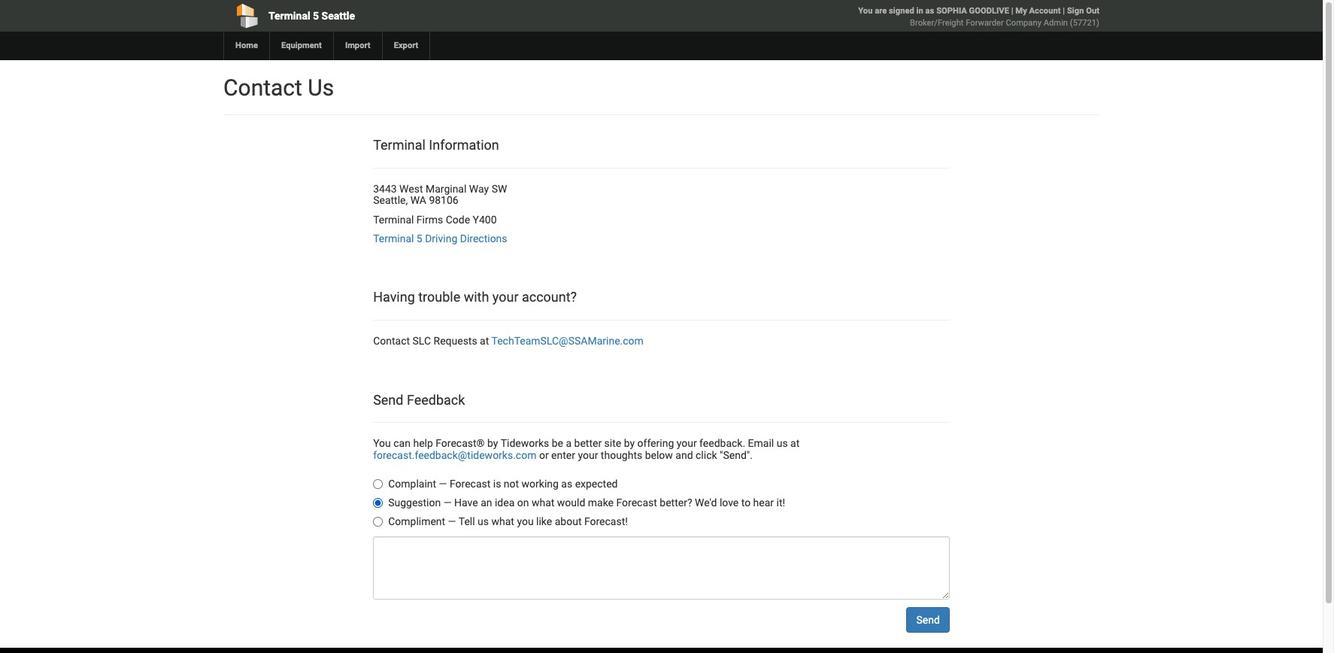 Task type: locate. For each thing, give the bounding box(es) containing it.
1 vertical spatial 5
[[417, 233, 423, 245]]

0 horizontal spatial you
[[373, 437, 391, 450]]

your right a
[[578, 449, 599, 461]]

home link
[[223, 32, 269, 60]]

contact down home link
[[223, 74, 302, 101]]

0 vertical spatial what
[[532, 497, 555, 509]]

0 horizontal spatial us
[[478, 516, 489, 528]]

by left 'tideworks'
[[488, 437, 499, 450]]

trouble
[[419, 289, 461, 305]]

suggestion
[[388, 497, 441, 509]]

help
[[413, 437, 433, 450]]

what down "idea"
[[492, 516, 515, 528]]

account
[[1030, 6, 1061, 16]]

firms
[[417, 213, 443, 225]]

0 vertical spatial you
[[859, 6, 873, 16]]

forecast up have
[[450, 478, 491, 490]]

1 horizontal spatial you
[[859, 6, 873, 16]]

| left sign
[[1064, 6, 1066, 16]]

0 horizontal spatial by
[[488, 437, 499, 450]]

expected
[[575, 478, 618, 490]]

0 vertical spatial as
[[926, 6, 935, 16]]

forecast
[[450, 478, 491, 490], [617, 497, 658, 509]]

enter
[[552, 449, 576, 461]]

admin
[[1044, 18, 1069, 28]]

1 vertical spatial you
[[373, 437, 391, 450]]

None text field
[[373, 537, 950, 600]]

1 vertical spatial forecast
[[617, 497, 658, 509]]

what up like
[[532, 497, 555, 509]]

idea
[[495, 497, 515, 509]]

1 horizontal spatial contact
[[373, 335, 410, 347]]

1 | from the left
[[1012, 6, 1014, 16]]

what
[[532, 497, 555, 509], [492, 516, 515, 528]]

us right email
[[777, 437, 788, 450]]

way
[[469, 183, 489, 195]]

send feedback
[[373, 392, 465, 408]]

information
[[429, 137, 500, 153]]

make
[[588, 497, 614, 509]]

import
[[345, 41, 371, 50]]

1 horizontal spatial 5
[[417, 233, 423, 245]]

1 horizontal spatial your
[[578, 449, 599, 461]]

1 by from the left
[[488, 437, 499, 450]]

driving
[[425, 233, 458, 245]]

0 vertical spatial at
[[480, 335, 489, 347]]

1 vertical spatial at
[[791, 437, 800, 450]]

at right email
[[791, 437, 800, 450]]

signed
[[890, 6, 915, 16]]

code
[[446, 213, 470, 225]]

us inside 'you can help forecast® by tideworks be a better site by offering your feedback. email us at forecast.feedback@tideworks.com or enter your thoughts below and click "send".'
[[777, 437, 788, 450]]

1 horizontal spatial by
[[624, 437, 635, 450]]

equipment link
[[269, 32, 333, 60]]

forecast right make on the bottom left of the page
[[617, 497, 658, 509]]

tideworks
[[501, 437, 550, 450]]

about
[[555, 516, 582, 528]]

1 horizontal spatial |
[[1064, 6, 1066, 16]]

your right below on the bottom
[[677, 437, 697, 450]]

as inside you are signed in as sophia goodlive | my account | sign out broker/freight forwarder company admin (57721)
[[926, 6, 935, 16]]

your
[[493, 289, 519, 305], [677, 437, 697, 450], [578, 449, 599, 461]]

0 vertical spatial forecast
[[450, 478, 491, 490]]

terminal 5 seattle
[[269, 10, 355, 22]]

— left the 'tell'
[[448, 516, 456, 528]]

it!
[[777, 497, 786, 509]]

0 horizontal spatial send
[[373, 392, 404, 408]]

1 horizontal spatial as
[[926, 6, 935, 16]]

1 horizontal spatial us
[[777, 437, 788, 450]]

| left my at the top right of the page
[[1012, 6, 1014, 16]]

us right the 'tell'
[[478, 516, 489, 528]]

2 by from the left
[[624, 437, 635, 450]]

feedback.
[[700, 437, 746, 450]]

0 horizontal spatial what
[[492, 516, 515, 528]]

you
[[517, 516, 534, 528]]

1 horizontal spatial at
[[791, 437, 800, 450]]

1 horizontal spatial send
[[917, 614, 941, 626]]

at inside 'you can help forecast® by tideworks be a better site by offering your feedback. email us at forecast.feedback@tideworks.com or enter your thoughts below and click "send".'
[[791, 437, 800, 450]]

—
[[439, 478, 447, 490], [444, 497, 452, 509], [448, 516, 456, 528]]

as up the would
[[562, 478, 573, 490]]

send for send
[[917, 614, 941, 626]]

as
[[926, 6, 935, 16], [562, 478, 573, 490]]

and
[[676, 449, 693, 461]]

export
[[394, 41, 419, 50]]

contact left slc
[[373, 335, 410, 347]]

forecast®
[[436, 437, 485, 450]]

0 horizontal spatial forecast
[[450, 478, 491, 490]]

you inside you are signed in as sophia goodlive | my account | sign out broker/freight forwarder company admin (57721)
[[859, 6, 873, 16]]

your right with at top
[[493, 289, 519, 305]]

wa
[[411, 194, 427, 206]]

1 vertical spatial —
[[444, 497, 452, 509]]

home
[[236, 41, 258, 50]]

an
[[481, 497, 493, 509]]

— left have
[[444, 497, 452, 509]]

— right complaint
[[439, 478, 447, 490]]

1 horizontal spatial what
[[532, 497, 555, 509]]

be
[[552, 437, 564, 450]]

complaint — forecast is not working as expected
[[388, 478, 618, 490]]

you left 'are'
[[859, 6, 873, 16]]

0 vertical spatial contact
[[223, 74, 302, 101]]

"send".
[[720, 449, 753, 461]]

my
[[1016, 6, 1028, 16]]

0 horizontal spatial contact
[[223, 74, 302, 101]]

5
[[313, 10, 319, 22], [417, 233, 423, 245]]

compliment
[[388, 516, 446, 528]]

98106
[[429, 194, 459, 206]]

equipment
[[281, 41, 322, 50]]

|
[[1012, 6, 1014, 16], [1064, 6, 1066, 16]]

forecast.feedback@tideworks.com link
[[373, 449, 537, 461]]

below
[[645, 449, 673, 461]]

sw
[[492, 183, 507, 195]]

0 horizontal spatial |
[[1012, 6, 1014, 16]]

you
[[859, 6, 873, 16], [373, 437, 391, 450]]

techteamslc@ssamarine.com link
[[492, 335, 644, 347]]

by right site
[[624, 437, 635, 450]]

send inside button
[[917, 614, 941, 626]]

2 horizontal spatial your
[[677, 437, 697, 450]]

5 left the seattle
[[313, 10, 319, 22]]

5 down firms
[[417, 233, 423, 245]]

2 | from the left
[[1064, 6, 1066, 16]]

0 vertical spatial us
[[777, 437, 788, 450]]

at
[[480, 335, 489, 347], [791, 437, 800, 450]]

contact
[[223, 74, 302, 101], [373, 335, 410, 347]]

0 vertical spatial send
[[373, 392, 404, 408]]

None radio
[[373, 479, 383, 489], [373, 498, 383, 508], [373, 517, 383, 527], [373, 479, 383, 489], [373, 498, 383, 508], [373, 517, 383, 527]]

like
[[537, 516, 553, 528]]

as right in
[[926, 6, 935, 16]]

you left can
[[373, 437, 391, 450]]

0 vertical spatial —
[[439, 478, 447, 490]]

at right requests
[[480, 335, 489, 347]]

1 vertical spatial as
[[562, 478, 573, 490]]

1 horizontal spatial forecast
[[617, 497, 658, 509]]

— for forecast
[[439, 478, 447, 490]]

by
[[488, 437, 499, 450], [624, 437, 635, 450]]

0 horizontal spatial 5
[[313, 10, 319, 22]]

1 vertical spatial contact
[[373, 335, 410, 347]]

terminal
[[269, 10, 311, 22], [373, 137, 426, 153], [373, 213, 414, 225], [373, 233, 414, 245]]

1 vertical spatial send
[[917, 614, 941, 626]]

offering
[[638, 437, 674, 450]]

directions
[[460, 233, 508, 245]]

2 vertical spatial —
[[448, 516, 456, 528]]

send button
[[907, 607, 950, 633]]

or
[[539, 449, 549, 461]]

you inside 'you can help forecast® by tideworks be a better site by offering your feedback. email us at forecast.feedback@tideworks.com or enter your thoughts below and click "send".'
[[373, 437, 391, 450]]

tell
[[459, 516, 475, 528]]

send
[[373, 392, 404, 408], [917, 614, 941, 626]]

0 vertical spatial 5
[[313, 10, 319, 22]]

marginal
[[426, 183, 467, 195]]

1 vertical spatial what
[[492, 516, 515, 528]]

sign
[[1068, 6, 1085, 16]]



Task type: vqa. For each thing, say whether or not it's contained in the screenshot.
»
no



Task type: describe. For each thing, give the bounding box(es) containing it.
to
[[742, 497, 751, 509]]

contact us
[[223, 74, 334, 101]]

with
[[464, 289, 489, 305]]

are
[[875, 6, 887, 16]]

contact slc requests at techteamslc@ssamarine.com
[[373, 335, 644, 347]]

site
[[605, 437, 622, 450]]

you for you are signed in as sophia goodlive | my account | sign out broker/freight forwarder company admin (57721)
[[859, 6, 873, 16]]

slc
[[413, 335, 431, 347]]

account?
[[522, 289, 577, 305]]

0 horizontal spatial as
[[562, 478, 573, 490]]

5 inside 3443 west marginal way sw seattle, wa 98106 terminal firms code y400 terminal 5 driving directions
[[417, 233, 423, 245]]

you can help forecast® by tideworks be a better site by offering your feedback. email us at forecast.feedback@tideworks.com or enter your thoughts below and click "send".
[[373, 437, 800, 461]]

send for send feedback
[[373, 392, 404, 408]]

click
[[696, 449, 718, 461]]

is
[[493, 478, 501, 490]]

sophia
[[937, 6, 968, 16]]

a
[[566, 437, 572, 450]]

can
[[394, 437, 411, 450]]

import link
[[333, 32, 382, 60]]

y400
[[473, 213, 497, 225]]

3443 west marginal way sw seattle, wa 98106 terminal firms code y400 terminal 5 driving directions
[[373, 183, 508, 245]]

complaint
[[388, 478, 437, 490]]

would
[[557, 497, 586, 509]]

compliment — tell us what you like about forecast!
[[388, 516, 628, 528]]

you for you can help forecast® by tideworks be a better site by offering your feedback. email us at forecast.feedback@tideworks.com or enter your thoughts below and click "send".
[[373, 437, 391, 450]]

contact for contact slc requests at techteamslc@ssamarine.com
[[373, 335, 410, 347]]

contact for contact us
[[223, 74, 302, 101]]

love
[[720, 497, 739, 509]]

terminal information
[[373, 137, 500, 153]]

techteamslc@ssamarine.com
[[492, 335, 644, 347]]

feedback
[[407, 392, 465, 408]]

email
[[748, 437, 775, 450]]

forecast!
[[585, 516, 628, 528]]

— for have
[[444, 497, 452, 509]]

having
[[373, 289, 415, 305]]

(57721)
[[1071, 18, 1100, 28]]

— for tell
[[448, 516, 456, 528]]

export link
[[382, 32, 430, 60]]

sign out link
[[1068, 6, 1100, 16]]

west
[[400, 183, 423, 195]]

suggestion — have an idea on what would make forecast better? we'd love to hear it!
[[388, 497, 786, 509]]

1 vertical spatial us
[[478, 516, 489, 528]]

terminal 5 driving directions link
[[373, 233, 508, 245]]

0 horizontal spatial at
[[480, 335, 489, 347]]

not
[[504, 478, 519, 490]]

forecast.feedback@tideworks.com
[[373, 449, 537, 461]]

better
[[575, 437, 602, 450]]

better?
[[660, 497, 693, 509]]

forwarder
[[966, 18, 1004, 28]]

requests
[[434, 335, 478, 347]]

have
[[455, 497, 478, 509]]

3443
[[373, 183, 397, 195]]

we'd
[[695, 497, 717, 509]]

having trouble with your account?
[[373, 289, 577, 305]]

on
[[518, 497, 529, 509]]

thoughts
[[601, 449, 643, 461]]

terminal 5 seattle link
[[223, 0, 576, 32]]

in
[[917, 6, 924, 16]]

my account link
[[1016, 6, 1061, 16]]

us
[[308, 74, 334, 101]]

hear
[[754, 497, 774, 509]]

broker/freight
[[911, 18, 964, 28]]

0 horizontal spatial your
[[493, 289, 519, 305]]

company
[[1007, 18, 1042, 28]]

seattle
[[322, 10, 355, 22]]

seattle,
[[373, 194, 408, 206]]

working
[[522, 478, 559, 490]]

goodlive
[[970, 6, 1010, 16]]

out
[[1087, 6, 1100, 16]]



